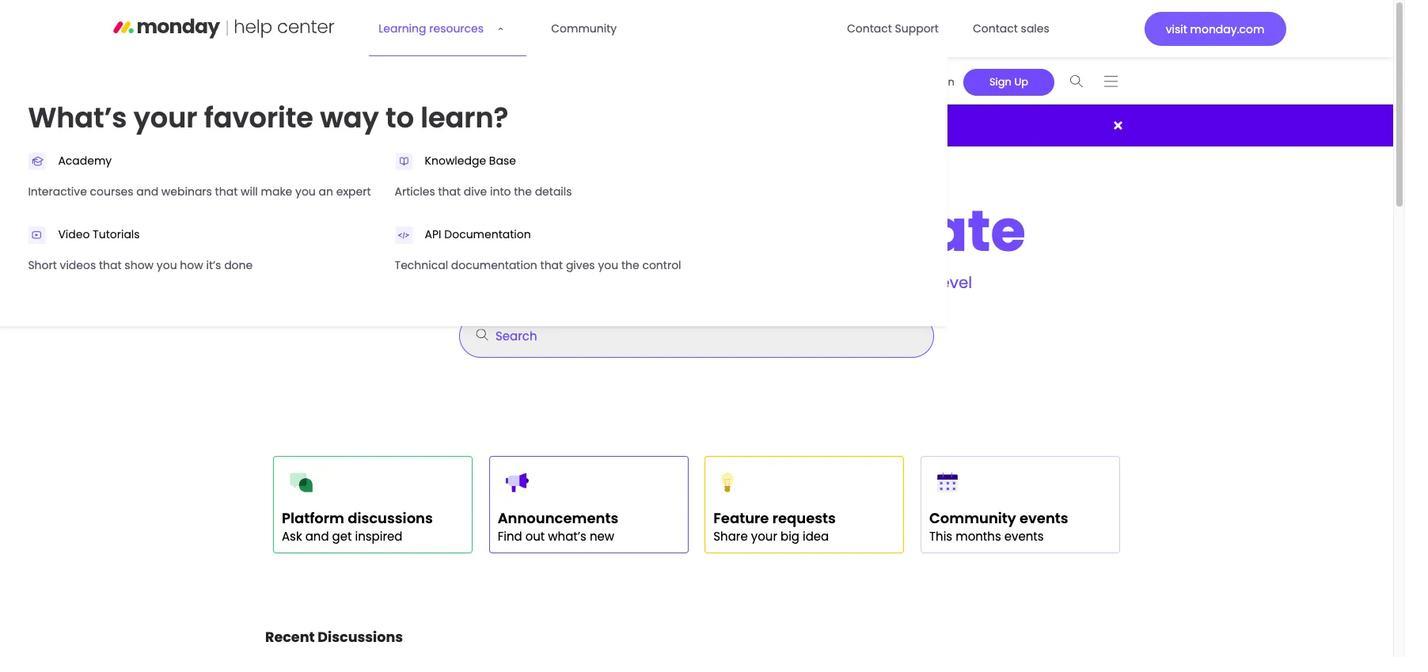 Task type: locate. For each thing, give the bounding box(es) containing it.
open advanced search image
[[468, 321, 496, 350]]

Search text field
[[460, 315, 934, 357]]

0 horizontal spatial community
[[551, 20, 617, 36]]

details
[[535, 184, 572, 200]]

events
[[1020, 508, 1069, 528], [1005, 528, 1044, 545]]

navigation containing log in
[[911, 64, 1129, 98]]

menu item icon image up interactive
[[28, 152, 46, 170]]

contact
[[847, 20, 892, 36], [973, 20, 1018, 36]]

2 contact from the left
[[973, 20, 1018, 36]]

2 vertical spatial and
[[305, 528, 329, 545]]

documentation
[[445, 227, 531, 242]]

base
[[489, 153, 516, 169]]

0 vertical spatial events
[[1020, 508, 1069, 528]]

the right the to
[[869, 272, 895, 294]]

up
[[1015, 74, 1029, 89]]

discussions
[[348, 508, 433, 528]]

idea
[[803, 528, 829, 545]]

learning resources link
[[369, 12, 527, 44]]

and left take
[[584, 272, 615, 294]]

knowledge
[[425, 153, 486, 169]]

contact left support
[[847, 20, 892, 36]]

menu item icon image up short
[[28, 225, 46, 244]]

and down platform
[[305, 528, 329, 545]]

that
[[215, 184, 238, 200], [438, 184, 461, 200], [99, 257, 122, 273], [541, 257, 563, 273]]

the right into
[[514, 184, 532, 200]]

0 vertical spatial your
[[658, 272, 693, 294]]

community
[[551, 20, 617, 36], [930, 508, 1017, 528]]

2 horizontal spatial and
[[584, 272, 615, 294]]

menu item icon image up articles
[[395, 152, 413, 170]]

1 horizontal spatial and
[[305, 528, 329, 545]]

1 horizontal spatial contact
[[973, 20, 1018, 36]]

level
[[936, 272, 973, 294]]

community
[[548, 117, 616, 134], [488, 272, 580, 294]]

0 horizontal spatial your
[[658, 272, 693, 294]]

platform discussions ask and get inspired
[[282, 508, 433, 545]]

contact support
[[847, 20, 939, 36]]

the
[[514, 184, 532, 200], [622, 257, 640, 273], [869, 272, 895, 294]]

learning
[[379, 20, 426, 36]]

what's
[[548, 528, 587, 545]]

contact left sales
[[973, 20, 1018, 36]]

0 horizontal spatial and
[[136, 184, 158, 200]]

1 vertical spatial community
[[930, 508, 1017, 528]]

1 vertical spatial community
[[488, 272, 580, 294]]

short
[[28, 257, 57, 273]]

how
[[180, 257, 203, 273]]

documentation
[[451, 257, 538, 273]]

connect
[[368, 191, 617, 271]]

articles
[[395, 184, 435, 200]]

1 contact from the left
[[847, 20, 892, 36]]

you right gives on the left of page
[[598, 257, 619, 273]]

0 horizontal spatial monday.com
[[698, 272, 804, 294]]

1 horizontal spatial your
[[751, 528, 778, 545]]

an
[[319, 184, 333, 200]]

that left will
[[215, 184, 238, 200]]

you left how
[[157, 257, 177, 273]]

contact support link
[[838, 12, 949, 44]]

monday.com inside connect & collaborate join our community and take your monday.com skills to the next level
[[698, 272, 804, 294]]

monday.com right visit
[[1191, 21, 1265, 37]]

contact sales
[[973, 20, 1050, 36]]

tutorials
[[93, 227, 140, 242]]

1 horizontal spatial community
[[930, 508, 1017, 528]]

your inside feature requests share your big idea
[[751, 528, 778, 545]]

community for community
[[551, 20, 617, 36]]

academy
[[58, 153, 112, 169]]

log
[[925, 74, 943, 89]]

feature
[[714, 508, 769, 528]]

your left big
[[751, 528, 778, 545]]

community right our
[[488, 272, 580, 294]]

2 horizontal spatial you
[[598, 257, 619, 273]]

out
[[526, 528, 545, 545]]

1 vertical spatial monday.com
[[698, 272, 804, 294]]

and
[[136, 184, 158, 200], [584, 272, 615, 294], [305, 528, 329, 545]]

you
[[295, 184, 316, 200], [157, 257, 177, 273], [598, 257, 619, 273]]

navigation
[[911, 64, 1129, 98]]

support
[[895, 20, 939, 36]]

recent
[[265, 628, 315, 647]]

videos
[[60, 257, 96, 273]]

community right nyc
[[548, 117, 616, 134]]

menu item icon image
[[28, 152, 46, 170], [395, 152, 413, 170], [28, 225, 46, 244], [395, 225, 413, 244]]

times image
[[1113, 120, 1125, 131]]

1 horizontal spatial monday.com
[[1191, 21, 1265, 37]]

announcements find out what's new
[[498, 508, 619, 545]]

1 vertical spatial and
[[584, 272, 615, 294]]

monday.com
[[1191, 21, 1265, 37], [698, 272, 804, 294]]

search image
[[1071, 75, 1085, 87]]

monday.com left the skills
[[698, 272, 804, 294]]

1 vertical spatial your
[[751, 528, 778, 545]]

you left an
[[295, 184, 316, 200]]

0 vertical spatial community
[[551, 20, 617, 36]]

community events this months events
[[930, 508, 1069, 545]]

sign up
[[990, 74, 1029, 89]]

contact for contact sales
[[973, 20, 1018, 36]]

your
[[658, 272, 693, 294], [751, 528, 778, 545]]

the inside connect & collaborate join our community and take your monday.com skills to the next level
[[869, 272, 895, 294]]

ask
[[282, 528, 302, 545]]

contact sales link
[[964, 12, 1059, 44]]

0 horizontal spatial contact
[[847, 20, 892, 36]]

5th)
[[740, 117, 765, 134]]

expert
[[336, 184, 371, 200]]

find
[[498, 528, 522, 545]]

that left the show
[[99, 257, 122, 273]]

your right take
[[658, 272, 693, 294]]

and right the courses
[[136, 184, 158, 200]]

community inside community link
[[551, 20, 617, 36]]

sign up button
[[964, 69, 1055, 95]]

you for short videos that show you how it's done
[[157, 257, 177, 273]]

articles that dive into the details
[[395, 184, 572, 200]]

feature requests share your big idea
[[714, 508, 836, 545]]

log in
[[925, 74, 955, 89]]

1 vertical spatial events
[[1005, 528, 1044, 545]]

community inside community events this months events
[[930, 508, 1017, 528]]

this
[[930, 528, 953, 545]]

dive
[[464, 184, 487, 200]]

0 horizontal spatial you
[[157, 257, 177, 273]]

menu item icon image left "api"
[[395, 225, 413, 244]]

2 horizontal spatial the
[[869, 272, 895, 294]]

api documentation
[[425, 227, 531, 242]]

the left control
[[622, 257, 640, 273]]



Task type: describe. For each thing, give the bounding box(es) containing it.
0 vertical spatial community
[[548, 117, 616, 134]]

next
[[899, 272, 932, 294]]

inspired
[[355, 528, 403, 545]]

upcoming nyc community meetup (december 5th)
[[455, 117, 765, 134]]

that left dive
[[438, 184, 461, 200]]

1 horizontal spatial the
[[622, 257, 640, 273]]

contact for contact support
[[847, 20, 892, 36]]

sales
[[1021, 20, 1050, 36]]

video
[[58, 227, 90, 242]]

webinars
[[161, 184, 212, 200]]

our
[[458, 272, 484, 294]]

control
[[643, 257, 682, 273]]

will
[[241, 184, 258, 200]]

0 vertical spatial and
[[136, 184, 158, 200]]

menu item icon image for api documentation
[[395, 225, 413, 244]]

sign
[[990, 74, 1012, 89]]

meetup
[[619, 117, 666, 134]]

discussions
[[318, 628, 403, 647]]

(december
[[669, 117, 737, 134]]

visit monday.com
[[1166, 21, 1265, 37]]

done
[[224, 257, 253, 273]]

upcoming
[[455, 117, 517, 134]]

nyc
[[520, 117, 544, 134]]

requests
[[773, 508, 836, 528]]

menu item icon image for academy
[[28, 152, 46, 170]]

knowledge base
[[425, 153, 516, 169]]

new
[[590, 528, 615, 545]]

platform
[[282, 508, 344, 528]]

take
[[620, 272, 654, 294]]

get
[[332, 528, 352, 545]]

menu image
[[1105, 75, 1118, 87]]

collaborate
[[687, 191, 1026, 271]]

and inside connect & collaborate join our community and take your monday.com skills to the next level
[[584, 272, 615, 294]]

that left gives on the left of page
[[541, 257, 563, 273]]

share
[[714, 528, 748, 545]]

to
[[849, 272, 865, 294]]

interactive courses and webinars that will make you an expert
[[28, 184, 371, 200]]

technical
[[395, 257, 448, 273]]

menu item icon image for knowledge base
[[395, 152, 413, 170]]

visit monday.com link
[[1145, 12, 1287, 46]]

technical documentation that gives you the control
[[395, 257, 682, 273]]

skills
[[808, 272, 845, 294]]

community inside connect & collaborate join our community and take your monday.com skills to the next level
[[488, 272, 580, 294]]

interactive
[[28, 184, 87, 200]]

recent discussions
[[265, 628, 403, 647]]

big
[[781, 528, 800, 545]]

video tutorials
[[58, 227, 140, 242]]

into
[[490, 184, 511, 200]]

&
[[629, 191, 675, 271]]

api
[[425, 227, 442, 242]]

menu item icon image for video tutorials
[[28, 225, 46, 244]]

resources
[[429, 20, 484, 36]]

gives
[[566, 257, 595, 273]]

show
[[125, 257, 154, 273]]

courses
[[90, 184, 133, 200]]

1 horizontal spatial you
[[295, 184, 316, 200]]

it's
[[206, 257, 221, 273]]

community link
[[542, 12, 627, 44]]

short videos that show you how it's done
[[28, 257, 253, 273]]

your inside connect & collaborate join our community and take your monday.com skills to the next level
[[658, 272, 693, 294]]

connect & collaborate join our community and take your monday.com skills to the next level
[[368, 191, 1026, 294]]

you for technical documentation that gives you the control
[[598, 257, 619, 273]]

log in button
[[916, 69, 964, 95]]

learning resources
[[379, 20, 484, 36]]

months
[[956, 528, 1002, 545]]

make
[[261, 184, 292, 200]]

visit
[[1166, 21, 1188, 37]]

in
[[946, 74, 955, 89]]

0 vertical spatial monday.com
[[1191, 21, 1265, 37]]

0 horizontal spatial the
[[514, 184, 532, 200]]

announcements
[[498, 508, 619, 528]]

join
[[421, 272, 454, 294]]

community for community events this months events
[[930, 508, 1017, 528]]

monday.com logo image
[[113, 13, 335, 44]]

and inside platform discussions ask and get inspired
[[305, 528, 329, 545]]



Task type: vqa. For each thing, say whether or not it's contained in the screenshot.


